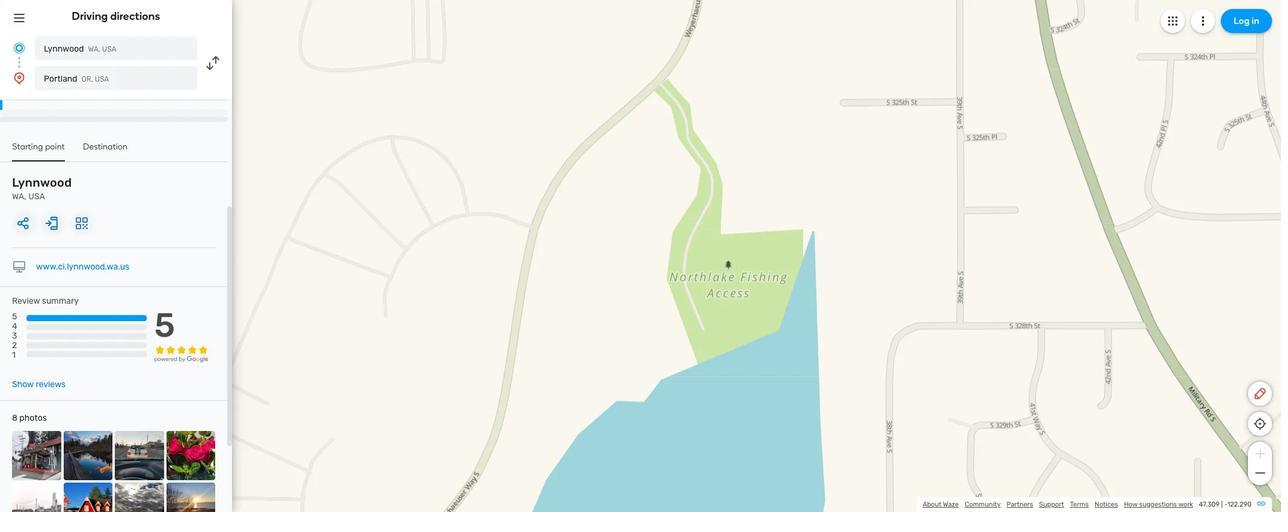 Task type: vqa. For each thing, say whether or not it's contained in the screenshot.
5 related to 5 4 3 2 1
yes



Task type: locate. For each thing, give the bounding box(es) containing it.
or,
[[82, 75, 93, 84]]

image 4 of lynnwood, lynnwood image
[[166, 432, 215, 481]]

review
[[12, 296, 40, 307]]

lynnwood
[[44, 44, 84, 54], [12, 176, 72, 190]]

1 vertical spatial usa
[[95, 75, 109, 84]]

destination
[[83, 142, 128, 152]]

image 3 of lynnwood, lynnwood image
[[115, 432, 164, 481]]

1 vertical spatial lynnwood
[[12, 176, 72, 190]]

starting
[[12, 142, 43, 152]]

photos
[[19, 414, 47, 424]]

notices link
[[1095, 501, 1118, 509]]

0 vertical spatial lynnwood wa, usa
[[44, 44, 116, 54]]

8 photos
[[12, 414, 47, 424]]

image 8 of lynnwood, lynnwood image
[[166, 483, 215, 513]]

community link
[[965, 501, 1001, 509]]

lynnwood down starting point button
[[12, 176, 72, 190]]

usa down starting point button
[[28, 192, 45, 202]]

1 vertical spatial wa,
[[12, 192, 26, 202]]

wa, up or,
[[88, 45, 100, 54]]

-
[[1224, 501, 1227, 509]]

review summary
[[12, 296, 79, 307]]

0 horizontal spatial 5
[[12, 312, 17, 322]]

1 vertical spatial lynnwood wa, usa
[[12, 176, 72, 202]]

lynnwood up "portland" at the left top of page
[[44, 44, 84, 54]]

www.ci.lynnwood.wa.us
[[36, 262, 129, 272]]

5 4 3 2 1
[[12, 312, 17, 361]]

support
[[1039, 501, 1064, 509]]

image 2 of lynnwood, lynnwood image
[[63, 432, 112, 481]]

lynnwood wa, usa
[[44, 44, 116, 54], [12, 176, 72, 202]]

0 vertical spatial usa
[[102, 45, 116, 54]]

how
[[1124, 501, 1138, 509]]

about waze community partners support terms notices how suggestions work 47.309 | -122.290
[[923, 501, 1252, 509]]

about waze link
[[923, 501, 959, 509]]

directions
[[110, 10, 160, 23]]

starting point
[[12, 142, 65, 152]]

wa, down starting point button
[[12, 192, 26, 202]]

4
[[12, 322, 17, 332]]

5
[[154, 306, 175, 346], [12, 312, 17, 322]]

usa
[[102, 45, 116, 54], [95, 75, 109, 84], [28, 192, 45, 202]]

reviews
[[36, 380, 66, 390]]

summary
[[42, 296, 79, 307]]

about
[[923, 501, 941, 509]]

190.1
[[34, 91, 51, 100]]

show reviews
[[12, 380, 66, 390]]

lynnwood wa, usa up the portland or, usa
[[44, 44, 116, 54]]

location image
[[12, 71, 26, 85]]

driving
[[72, 10, 108, 23]]

lynnwood wa, usa down starting point button
[[12, 176, 72, 202]]

2
[[12, 341, 17, 351]]

|
[[1221, 501, 1223, 509]]

wa,
[[88, 45, 100, 54], [12, 192, 26, 202]]

zoom out image
[[1252, 466, 1268, 481]]

usa down "driving directions"
[[102, 45, 116, 54]]

1
[[12, 351, 16, 361]]

portland or, usa
[[44, 74, 109, 84]]

0 horizontal spatial wa,
[[12, 192, 26, 202]]

usa right or,
[[95, 75, 109, 84]]

1 horizontal spatial wa,
[[88, 45, 100, 54]]

1 horizontal spatial 5
[[154, 306, 175, 346]]

image 7 of lynnwood, lynnwood image
[[115, 483, 164, 513]]

5 for 5 4 3 2 1
[[12, 312, 17, 322]]

driving directions
[[72, 10, 160, 23]]

partners link
[[1007, 501, 1033, 509]]

destination button
[[83, 142, 128, 161]]

5 inside the 5 4 3 2 1
[[12, 312, 17, 322]]



Task type: describe. For each thing, give the bounding box(es) containing it.
0 vertical spatial lynnwood
[[44, 44, 84, 54]]

www.ci.lynnwood.wa.us link
[[36, 262, 129, 272]]

usa inside the portland or, usa
[[95, 75, 109, 84]]

partners
[[1007, 501, 1033, 509]]

support link
[[1039, 501, 1064, 509]]

8
[[12, 414, 17, 424]]

image 1 of lynnwood, lynnwood image
[[12, 432, 61, 481]]

suggestions
[[1139, 501, 1177, 509]]

47.309
[[1199, 501, 1220, 509]]

point
[[45, 142, 65, 152]]

pencil image
[[1253, 387, 1267, 402]]

zoom in image
[[1252, 447, 1268, 462]]

122.290
[[1227, 501, 1252, 509]]

miles
[[53, 91, 76, 100]]

link image
[[1256, 500, 1266, 509]]

terms link
[[1070, 501, 1089, 509]]

0 vertical spatial wa,
[[88, 45, 100, 54]]

image 6 of lynnwood, lynnwood image
[[63, 483, 112, 513]]

current location image
[[12, 41, 26, 55]]

190.1 miles
[[34, 91, 76, 100]]

work
[[1178, 501, 1193, 509]]

portland
[[44, 74, 77, 84]]

image 5 of lynnwood, lynnwood image
[[12, 483, 61, 513]]

starting point button
[[12, 142, 65, 162]]

waze
[[943, 501, 959, 509]]

show
[[12, 380, 34, 390]]

2 vertical spatial usa
[[28, 192, 45, 202]]

how suggestions work link
[[1124, 501, 1193, 509]]

notices
[[1095, 501, 1118, 509]]

5 for 5
[[154, 306, 175, 346]]

terms
[[1070, 501, 1089, 509]]

3
[[12, 331, 17, 342]]

computer image
[[12, 260, 26, 275]]

community
[[965, 501, 1001, 509]]



